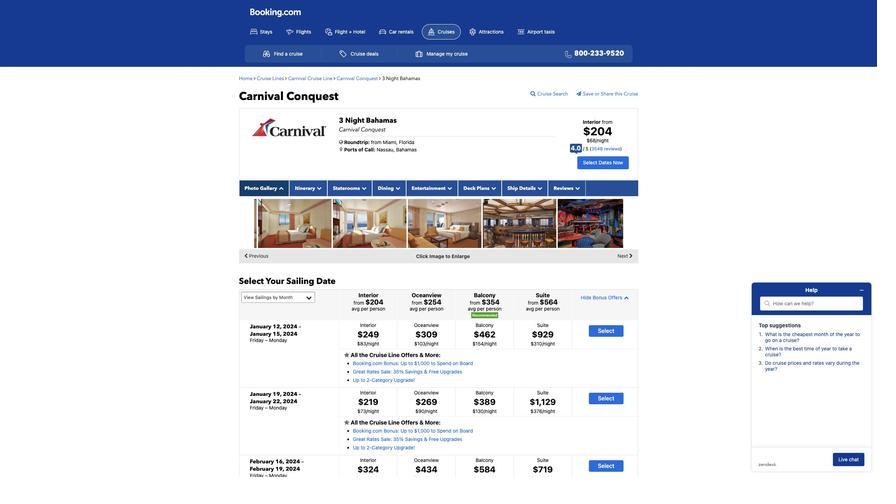 Task type: describe. For each thing, give the bounding box(es) containing it.
all for $249
[[351, 352, 358, 359]]

– left '15,' on the left of page
[[265, 338, 268, 344]]

photo gallery
[[245, 185, 277, 192]]

booking.com bonus: up to $1,000 to spend on board great rates sale: 35% savings & free upgrades up to 2-category upgrade! for $309
[[353, 361, 473, 384]]

my
[[446, 51, 453, 57]]

more: for $269
[[425, 420, 441, 426]]

previous
[[248, 253, 269, 259]]

itinerary button
[[289, 181, 327, 196]]

home
[[239, 75, 253, 82]]

$1,000 for $269
[[414, 429, 430, 435]]

per for $204
[[361, 306, 369, 312]]

photo
[[245, 185, 259, 192]]

map marker image
[[340, 147, 343, 152]]

35% for $309
[[393, 369, 404, 375]]

of
[[359, 147, 363, 153]]

flights link
[[281, 24, 317, 39]]

/ for $219
[[366, 409, 368, 415]]

2 february from the top
[[250, 466, 274, 474]]

upgrade! for $269
[[394, 445, 415, 451]]

carnival cruise line
[[288, 75, 333, 82]]

1 january from the top
[[250, 323, 272, 331]]

1 february from the top
[[250, 459, 274, 466]]

interior $324
[[358, 458, 379, 475]]

/ for $1,129
[[543, 409, 544, 415]]

– for january 19, 2024 – january 22, 2024 friday – monday
[[299, 391, 301, 399]]

night for $219
[[368, 409, 379, 415]]

manage my cruise
[[427, 51, 468, 57]]

january 19, 2024 – january 22, 2024 friday – monday
[[250, 391, 301, 411]]

interior for $324
[[360, 458, 376, 464]]

angle right image for carnival cruise line
[[334, 76, 336, 81]]

up to 2-category upgrade! link for $249
[[353, 378, 415, 384]]

/ inside 4.0 / 5 ( 3548 reviews )
[[583, 146, 585, 152]]

car rentals
[[389, 29, 414, 35]]

star image
[[344, 353, 350, 358]]

3 night bahamas carnival conquest
[[339, 116, 397, 134]]

roundtrip: from miami, florida
[[344, 139, 415, 145]]

or
[[595, 91, 600, 97]]

/ for $462
[[484, 341, 486, 347]]

booking.com bonus: up to $1,000 to spend on board link for $269
[[353, 429, 473, 435]]

night for $462
[[486, 341, 497, 347]]

carnival conquest link
[[337, 75, 379, 82]]

next
[[618, 253, 630, 259]]

2 january from the top
[[250, 331, 272, 338]]

800-233-9520 link
[[562, 49, 624, 59]]

(
[[590, 146, 592, 152]]

avg for $564
[[526, 306, 534, 312]]

on for $462
[[453, 361, 459, 367]]

22,
[[273, 398, 282, 406]]

chevron down image for entertainment
[[446, 186, 453, 191]]

– for february 16, 2024 – february 19, 2024
[[302, 459, 304, 466]]

+
[[349, 29, 352, 35]]

$354
[[482, 299, 500, 307]]

paper plane image
[[577, 91, 583, 96]]

bahamas for 3 night bahamas
[[400, 75, 420, 82]]

suite $719
[[533, 458, 553, 475]]

$68
[[587, 138, 596, 144]]

save or share this cruise
[[583, 91, 638, 97]]

$564
[[540, 299, 558, 307]]

233-
[[590, 49, 606, 58]]

flight
[[335, 29, 348, 35]]

up to 2-category upgrade! link for $219
[[353, 445, 415, 451]]

oceanview for $434
[[414, 458, 439, 464]]

$249
[[358, 330, 379, 340]]

upgrades for $269
[[440, 437, 462, 443]]

interior $219 $73 / night
[[358, 390, 379, 415]]

select          dates now
[[583, 160, 623, 166]]

$324
[[358, 465, 379, 475]]

$103
[[415, 341, 426, 347]]

carnival down cruise deals link on the left top of page
[[337, 75, 355, 82]]

search
[[553, 91, 568, 97]]

click
[[416, 254, 428, 259]]

cruise inside travel menu navigation
[[351, 51, 365, 57]]

manage my cruise button
[[408, 47, 476, 61]]

monday for $249
[[269, 338, 287, 344]]

carnival cruise line link
[[288, 75, 333, 82]]

sale: for $219
[[381, 437, 392, 443]]

ship
[[508, 185, 518, 192]]

ship details button
[[502, 181, 548, 196]]

interior for $219
[[360, 390, 376, 396]]

chevron down image for ship details
[[536, 186, 543, 191]]

plans
[[477, 185, 490, 192]]

$584
[[474, 465, 496, 475]]

line for $249
[[388, 352, 400, 359]]

roundtrip:
[[344, 139, 370, 145]]

– for january 12, 2024 – january 15, 2024 friday – monday
[[299, 323, 301, 331]]

nassau,
[[377, 147, 395, 153]]

night for $249
[[368, 341, 379, 347]]

balcony $462 $154 / night
[[473, 323, 497, 347]]

$310
[[531, 341, 542, 347]]

save
[[583, 91, 594, 97]]

from for interior from $204 $68 / night
[[602, 119, 613, 125]]

1 vertical spatial conquest
[[287, 89, 339, 104]]

stays link
[[245, 24, 278, 39]]

star image
[[344, 420, 350, 426]]

view sailings by month link
[[241, 292, 315, 303]]

$309
[[416, 330, 438, 340]]

attractions
[[479, 29, 504, 35]]

upgrade! for $309
[[394, 378, 415, 384]]

carnival inside "3 night bahamas carnival conquest"
[[339, 126, 360, 134]]

night for $929
[[544, 341, 555, 347]]

interior image
[[183, 199, 257, 248]]

globe image
[[339, 140, 343, 145]]

3 for 3 night bahamas carnival conquest
[[339, 116, 344, 125]]

interior for from
[[359, 293, 379, 299]]

chevron down image for reviews
[[574, 186, 580, 191]]

the for $219
[[359, 420, 368, 426]]

cruise deals link
[[332, 47, 386, 61]]

free for $269
[[429, 437, 439, 443]]

search image
[[531, 91, 538, 96]]

oceanview for $269
[[414, 390, 439, 396]]

carnival down cruise lines
[[239, 89, 284, 104]]

suite $1,129 $376 / night
[[530, 390, 556, 415]]

reviews
[[554, 185, 574, 192]]

friday for $249
[[250, 338, 264, 344]]

suite from $564 avg per person
[[526, 293, 560, 312]]

booking.com home image
[[250, 8, 301, 17]]

balcony from $354 avg per person
[[468, 293, 502, 312]]

carnival right lines
[[288, 75, 306, 82]]

15,
[[273, 331, 282, 338]]

$90
[[416, 409, 425, 415]]

category for $219
[[372, 445, 393, 451]]

category for $249
[[372, 378, 393, 384]]

from for oceanview from $254 avg per person
[[412, 300, 423, 306]]

entertainment
[[412, 185, 446, 192]]

flight + hotel
[[335, 29, 365, 35]]

night for $309
[[427, 341, 439, 347]]

per for $254
[[419, 306, 427, 312]]

find a cruise link
[[255, 47, 310, 61]]

chevron right image
[[630, 251, 633, 262]]

night for $269
[[426, 409, 438, 415]]

19, inside 'january 19, 2024 – january 22, 2024 friday – monday'
[[273, 391, 282, 399]]

person for $564
[[544, 306, 560, 312]]

from for balcony from $354 avg per person
[[470, 300, 481, 306]]

select your sailing date
[[239, 276, 336, 288]]

select          dates now link
[[578, 157, 629, 169]]

home link
[[239, 75, 253, 82]]

$204 for interior from $204 avg per person
[[366, 299, 384, 307]]

$376
[[531, 409, 543, 415]]

from for roundtrip: from miami, florida
[[371, 139, 382, 145]]

car rentals link
[[374, 24, 419, 39]]

avg for $254
[[410, 306, 418, 312]]

19, inside february 16, 2024 – february 19, 2024
[[276, 466, 284, 474]]

bahamas for 3 night bahamas carnival conquest
[[366, 116, 397, 125]]

savings for $309
[[405, 369, 423, 375]]

the for $249
[[359, 352, 368, 359]]

click image to enlarge
[[416, 254, 470, 259]]

view
[[244, 295, 254, 300]]

$389
[[474, 398, 496, 407]]

night for 3 night bahamas carnival conquest
[[345, 116, 365, 125]]

great for $249
[[353, 369, 366, 375]]

photo gallery image thumbnails navigation
[[239, 250, 638, 264]]

this
[[615, 91, 623, 97]]

interior from $204 avg per person
[[352, 293, 386, 312]]

balcony image
[[333, 199, 407, 248]]

airport taxis link
[[512, 24, 561, 39]]

oceanview image
[[258, 199, 332, 248]]

5
[[586, 146, 589, 152]]

cruise deals
[[351, 51, 379, 57]]

3 select link from the top
[[589, 461, 624, 473]]

staterooms
[[333, 185, 360, 192]]

0 vertical spatial conquest
[[356, 75, 378, 82]]

manage
[[427, 51, 445, 57]]

car
[[389, 29, 397, 35]]

from for suite from $564 avg per person
[[528, 300, 539, 306]]

balcony $584
[[474, 458, 496, 475]]



Task type: locate. For each thing, give the bounding box(es) containing it.
oceanview
[[412, 293, 442, 299], [414, 323, 439, 328], [414, 390, 439, 396], [414, 458, 439, 464]]

1 vertical spatial upgrades
[[440, 437, 462, 443]]

from right interior at right
[[602, 119, 613, 125]]

chevron down image inside reviews 'dropdown button'
[[574, 186, 580, 191]]

2 select link from the top
[[589, 393, 624, 405]]

1 avg from the left
[[352, 306, 360, 312]]

1 angle right image from the left
[[254, 76, 256, 81]]

upgrades for $309
[[440, 369, 462, 375]]

1 vertical spatial booking.com bonus: up to $1,000 to spend on board great rates sale: 35% savings & free upgrades up to 2-category upgrade!
[[353, 429, 473, 451]]

from left $564
[[528, 300, 539, 306]]

avg inside interior from $204 avg per person
[[352, 306, 360, 312]]

from inside the balcony from $354 avg per person
[[470, 300, 481, 306]]

0 vertical spatial board
[[460, 361, 473, 367]]

2 bonus: from the top
[[384, 429, 399, 435]]

3 avg from the left
[[468, 306, 476, 312]]

chevron down image inside staterooms dropdown button
[[360, 186, 367, 191]]

sale:
[[381, 369, 392, 375], [381, 437, 392, 443]]

all right star icon at the bottom of the page
[[351, 420, 358, 426]]

0 vertical spatial booking.com bonus: up to $1,000 to spend on board great rates sale: 35% savings & free upgrades up to 2-category upgrade!
[[353, 361, 473, 384]]

angle right image right home
[[254, 76, 256, 81]]

2 sale: from the top
[[381, 437, 392, 443]]

2 booking.com bonus: up to $1,000 to spend on board link from the top
[[353, 429, 473, 435]]

chevron up image
[[277, 186, 284, 191], [623, 296, 629, 300]]

2024
[[283, 323, 298, 331], [283, 331, 298, 338], [283, 391, 298, 399], [283, 398, 298, 406], [286, 459, 300, 466], [286, 466, 300, 474]]

4 avg from the left
[[526, 306, 534, 312]]

conquest down cruise deals
[[356, 75, 378, 82]]

1 board from the top
[[460, 361, 473, 367]]

conquest
[[356, 75, 378, 82], [287, 89, 339, 104], [361, 126, 386, 134]]

3 inside "3 night bahamas carnival conquest"
[[339, 116, 344, 125]]

friday left '15,' on the left of page
[[250, 338, 264, 344]]

oceanview for $309
[[414, 323, 439, 328]]

4 january from the top
[[250, 398, 272, 406]]

blues piano bar image
[[558, 199, 631, 248]]

person for $204
[[370, 306, 386, 312]]

1 vertical spatial monday
[[269, 405, 287, 411]]

2 all the cruise line offers & more: from the top
[[350, 420, 441, 426]]

rates up interior $219 $73 / night
[[367, 369, 380, 375]]

booking.com
[[353, 361, 383, 367], [353, 429, 383, 435]]

2 on from the top
[[453, 429, 459, 435]]

person for $354
[[486, 306, 502, 312]]

more: down $103
[[425, 352, 441, 359]]

attractions link
[[464, 24, 509, 39]]

800-233-9520
[[575, 49, 624, 58]]

0 vertical spatial $204
[[583, 125, 613, 138]]

offers for $1,129
[[401, 420, 418, 426]]

2- up interior $219 $73 / night
[[367, 378, 372, 384]]

from inside oceanview from $254 avg per person
[[412, 300, 423, 306]]

3 person from the left
[[486, 306, 502, 312]]

great for $219
[[353, 437, 366, 443]]

0 vertical spatial 2-
[[367, 378, 372, 384]]

3 angle right image from the left
[[334, 76, 336, 81]]

interior inside interior from $204 avg per person
[[359, 293, 379, 299]]

spend for $269
[[437, 429, 452, 435]]

share
[[601, 91, 614, 97]]

2 the from the top
[[359, 420, 368, 426]]

savings for $269
[[405, 437, 423, 443]]

0 vertical spatial monday
[[269, 338, 287, 344]]

1 all from the top
[[351, 352, 358, 359]]

offers down $103
[[401, 352, 418, 359]]

1 all the cruise line offers & more: from the top
[[350, 352, 441, 359]]

balcony for $462
[[476, 323, 494, 328]]

board down $154
[[460, 361, 473, 367]]

all right star image
[[351, 352, 358, 359]]

angle right image for home
[[254, 76, 256, 81]]

angle right image right lines
[[285, 76, 287, 81]]

suite for $1,129
[[537, 390, 549, 396]]

avg inside oceanview from $254 avg per person
[[410, 306, 418, 312]]

1 upgrades from the top
[[440, 369, 462, 375]]

suite inside suite from $564 avg per person
[[536, 293, 550, 299]]

per up oceanview $309 $103 / night
[[419, 306, 427, 312]]

$1,129
[[530, 398, 556, 407]]

february
[[250, 459, 274, 466], [250, 466, 274, 474]]

chevron up image left itinerary at left top
[[277, 186, 284, 191]]

chevron down image left staterooms
[[315, 186, 322, 191]]

/ up 4.0 / 5 ( 3548 reviews ) at top right
[[596, 138, 598, 144]]

0 vertical spatial bonus:
[[384, 361, 399, 367]]

angle right image left 3 night bahamas
[[379, 76, 381, 81]]

2 board from the top
[[460, 429, 473, 435]]

chevron down image inside itinerary dropdown button
[[315, 186, 322, 191]]

1 booking.com from the top
[[353, 361, 383, 367]]

0 vertical spatial the
[[359, 352, 368, 359]]

balcony inside the "balcony $462 $154 / night"
[[476, 323, 494, 328]]

avg left $564
[[526, 306, 534, 312]]

cruise search link
[[531, 91, 575, 97]]

1 spend from the top
[[437, 361, 452, 367]]

0 horizontal spatial chevron down image
[[315, 186, 322, 191]]

2 great rates sale: 35% savings & free upgrades link from the top
[[353, 437, 462, 443]]

2- for $249
[[367, 378, 372, 384]]

balcony up $462
[[476, 323, 494, 328]]

board down $130
[[460, 429, 473, 435]]

monday for $219
[[269, 405, 287, 411]]

hide bonus offers
[[581, 295, 623, 301]]

night down $219
[[368, 409, 379, 415]]

booking.com for $249
[[353, 361, 383, 367]]

4 per from the left
[[536, 306, 543, 312]]

1 vertical spatial booking.com
[[353, 429, 383, 435]]

all
[[351, 352, 358, 359], [351, 420, 358, 426]]

suite inside suite $929 $310 / night
[[537, 323, 549, 328]]

$204 inside interior from $204 avg per person
[[366, 299, 384, 307]]

/ for $249
[[367, 341, 368, 347]]

0 vertical spatial line
[[323, 75, 333, 82]]

select link
[[589, 326, 624, 337], [589, 393, 624, 405], [589, 461, 624, 473]]

chevron down image for staterooms
[[360, 186, 367, 191]]

0 vertical spatial all the cruise line offers & more:
[[350, 352, 441, 359]]

oceanview $269 $90 / night
[[414, 390, 439, 415]]

upgrade! up oceanview $269 $90 / night
[[394, 378, 415, 384]]

night inside oceanview $269 $90 / night
[[426, 409, 438, 415]]

interior inside interior $219 $73 / night
[[360, 390, 376, 396]]

cruise inside dropdown button
[[454, 51, 468, 57]]

more: down $269
[[425, 420, 441, 426]]

on
[[453, 361, 459, 367], [453, 429, 459, 435]]

3 per from the left
[[477, 306, 485, 312]]

balcony for from
[[474, 293, 496, 299]]

bahamas
[[400, 75, 420, 82], [366, 116, 397, 125], [396, 147, 417, 153]]

all for $219
[[351, 420, 358, 426]]

1 on from the top
[[453, 361, 459, 367]]

call:
[[365, 147, 376, 153]]

/ inside the "balcony $462 $154 / night"
[[484, 341, 486, 347]]

$1,000 down $103
[[414, 361, 430, 367]]

a
[[285, 51, 288, 57]]

2 great from the top
[[353, 437, 366, 443]]

1 booking.com bonus: up to $1,000 to spend on board great rates sale: 35% savings & free upgrades up to 2-category upgrade! from the top
[[353, 361, 473, 384]]

2 $1,000 from the top
[[414, 429, 430, 435]]

/ down $269
[[425, 409, 426, 415]]

flight + hotel link
[[320, 24, 371, 39]]

night up the roundtrip:
[[345, 116, 365, 125]]

0 vertical spatial great rates sale: 35% savings & free upgrades link
[[353, 369, 462, 375]]

from for interior from $204 avg per person
[[354, 300, 364, 306]]

per inside oceanview from $254 avg per person
[[419, 306, 427, 312]]

1 vertical spatial bonus:
[[384, 429, 399, 435]]

free for $309
[[429, 369, 439, 375]]

0 vertical spatial rates
[[367, 369, 380, 375]]

1 vertical spatial 3
[[339, 116, 344, 125]]

1 great from the top
[[353, 369, 366, 375]]

1 booking.com bonus: up to $1,000 to spend on board link from the top
[[353, 361, 473, 367]]

1 vertical spatial category
[[372, 445, 393, 451]]

1 sale: from the top
[[381, 369, 392, 375]]

3548 reviews link
[[592, 146, 621, 152]]

per up recommended image
[[477, 306, 485, 312]]

recommended image
[[472, 313, 498, 319]]

travel menu navigation
[[245, 45, 633, 63]]

avg up interior $249 $83 / night
[[352, 306, 360, 312]]

balcony inside balcony $584
[[476, 458, 494, 464]]

0 vertical spatial bahamas
[[400, 75, 420, 82]]

1 vertical spatial great rates sale: 35% savings & free upgrades link
[[353, 437, 462, 443]]

night inside "3 night bahamas carnival conquest"
[[345, 116, 365, 125]]

$1,000 down the $90
[[414, 429, 430, 435]]

$434
[[416, 465, 438, 475]]

2 upgrade! from the top
[[394, 445, 415, 451]]

1 vertical spatial select link
[[589, 393, 624, 405]]

1 horizontal spatial chevron up image
[[623, 296, 629, 300]]

1 friday from the top
[[250, 338, 264, 344]]

1 vertical spatial 19,
[[276, 466, 284, 474]]

interior inside the interior $324
[[360, 458, 376, 464]]

$1,000 for $309
[[414, 361, 430, 367]]

sailing list element
[[239, 321, 638, 478]]

$204 up 4.0 / 5 ( 3548 reviews ) at top right
[[583, 125, 613, 138]]

all the cruise line offers & more: down $103
[[350, 352, 441, 359]]

1 vertical spatial the
[[359, 420, 368, 426]]

$204 up interior $249 $83 / night
[[366, 299, 384, 307]]

great rates sale: 35% savings & free upgrades link for $309
[[353, 369, 462, 375]]

suite inside suite $1,129 $376 / night
[[537, 390, 549, 396]]

night for 3 night bahamas
[[386, 75, 399, 82]]

suite for from
[[536, 293, 550, 299]]

/ inside interior from $204 $68 / night
[[596, 138, 598, 144]]

1 free from the top
[[429, 369, 439, 375]]

person up interior $249 $83 / night
[[370, 306, 386, 312]]

from up 'ports of call: nassau, bahamas'
[[371, 139, 382, 145]]

the down $73
[[359, 420, 368, 426]]

/ inside balcony $389 $130 / night
[[484, 409, 486, 415]]

0 vertical spatial category
[[372, 378, 393, 384]]

/ inside oceanview $269 $90 / night
[[425, 409, 426, 415]]

2- for $219
[[367, 445, 372, 451]]

3 january from the top
[[250, 391, 272, 399]]

cruise for find a cruise
[[289, 51, 303, 57]]

airport taxis
[[528, 29, 555, 35]]

chevron down image for dining
[[394, 186, 401, 191]]

0 vertical spatial spend
[[437, 361, 452, 367]]

0 vertical spatial up to 2-category upgrade! link
[[353, 378, 415, 384]]

oceanview inside oceanview from $254 avg per person
[[412, 293, 442, 299]]

2 upgrades from the top
[[440, 437, 462, 443]]

1 vertical spatial 35%
[[393, 437, 404, 443]]

1 vertical spatial all the cruise line offers & more:
[[350, 420, 441, 426]]

carnival conquest down lines
[[239, 89, 339, 104]]

1 select link from the top
[[589, 326, 624, 337]]

1 horizontal spatial chevron down image
[[360, 186, 367, 191]]

night inside the "balcony $462 $154 / night"
[[486, 341, 497, 347]]

1 vertical spatial offers
[[401, 352, 418, 359]]

blueiguana tequila bar image
[[483, 199, 556, 248]]

1 horizontal spatial cruise
[[454, 51, 468, 57]]

cruises link
[[422, 24, 461, 39]]

2 2- from the top
[[367, 445, 372, 451]]

1 monday from the top
[[269, 338, 287, 344]]

itinerary
[[295, 185, 315, 192]]

conquest down carnival cruise line
[[287, 89, 339, 104]]

1 upgrade! from the top
[[394, 378, 415, 384]]

spend down $269
[[437, 429, 452, 435]]

balcony inside the balcony from $354 avg per person
[[474, 293, 496, 299]]

1 great rates sale: 35% savings & free upgrades link from the top
[[353, 369, 462, 375]]

2 savings from the top
[[405, 437, 423, 443]]

2 all from the top
[[351, 420, 358, 426]]

night down $269
[[426, 409, 438, 415]]

chevron down image
[[394, 186, 401, 191], [446, 186, 453, 191], [490, 186, 496, 191], [536, 186, 543, 191], [574, 186, 580, 191]]

2 more: from the top
[[425, 420, 441, 426]]

spend
[[437, 361, 452, 367], [437, 429, 452, 435]]

2 vertical spatial offers
[[401, 420, 418, 426]]

from left $254
[[412, 300, 423, 306]]

0 vertical spatial more:
[[425, 352, 441, 359]]

carnival conquest down cruise deals link on the left top of page
[[337, 75, 378, 82]]

/ inside interior $219 $73 / night
[[366, 409, 368, 415]]

booking.com bonus: up to $1,000 to spend on board link for $309
[[353, 361, 473, 367]]

2 chevron down image from the left
[[446, 186, 453, 191]]

night down "$249"
[[368, 341, 379, 347]]

0 vertical spatial select link
[[589, 326, 624, 337]]

2 35% from the top
[[393, 437, 404, 443]]

chevron up image inside photo gallery dropdown button
[[277, 186, 284, 191]]

chevron down image inside "dining" dropdown button
[[394, 186, 401, 191]]

category up interior $219 $73 / night
[[372, 378, 393, 384]]

booking.com down $73
[[353, 429, 383, 435]]

chevron up image inside hide bonus offers link
[[623, 296, 629, 300]]

)
[[621, 146, 622, 152]]

1 rates from the top
[[367, 369, 380, 375]]

great rates sale: 35% savings & free upgrades link down $103
[[353, 369, 462, 375]]

1 category from the top
[[372, 378, 393, 384]]

person inside the balcony from $354 avg per person
[[486, 306, 502, 312]]

3 chevron down image from the left
[[490, 186, 496, 191]]

0 vertical spatial great
[[353, 369, 366, 375]]

35%
[[393, 369, 404, 375], [393, 437, 404, 443]]

conquest inside "3 night bahamas carnival conquest"
[[361, 126, 386, 134]]

/ down $1,129
[[543, 409, 544, 415]]

per inside interior from $204 avg per person
[[361, 306, 369, 312]]

1 vertical spatial great
[[353, 437, 366, 443]]

$130
[[473, 409, 484, 415]]

0 horizontal spatial night
[[345, 116, 365, 125]]

offers
[[608, 295, 623, 301], [401, 352, 418, 359], [401, 420, 418, 426]]

1 horizontal spatial $204
[[583, 125, 613, 138]]

great rates sale: 35% savings & free upgrades link down the $90
[[353, 437, 462, 443]]

0 vertical spatial $1,000
[[414, 361, 430, 367]]

1 cruise from the left
[[289, 51, 303, 57]]

3 up globe image
[[339, 116, 344, 125]]

0 vertical spatial offers
[[608, 295, 623, 301]]

1 horizontal spatial night
[[386, 75, 399, 82]]

0 vertical spatial on
[[453, 361, 459, 367]]

1 vertical spatial upgrade!
[[394, 445, 415, 451]]

cruise lines link
[[257, 75, 284, 82]]

2 monday from the top
[[269, 405, 287, 411]]

2 person from the left
[[428, 306, 444, 312]]

5 chevron down image from the left
[[574, 186, 580, 191]]

3 night bahamas
[[382, 75, 420, 82]]

monday inside "january 12, 2024 – january 15, 2024 friday – monday"
[[269, 338, 287, 344]]

1 vertical spatial chevron up image
[[623, 296, 629, 300]]

previous link
[[243, 251, 269, 262]]

0 vertical spatial friday
[[250, 338, 264, 344]]

$219
[[358, 398, 379, 407]]

person for $254
[[428, 306, 444, 312]]

suite $929 $310 / night
[[531, 323, 555, 347]]

person inside suite from $564 avg per person
[[544, 306, 560, 312]]

conquest up roundtrip: from miami, florida
[[361, 126, 386, 134]]

interior from $204 $68 / night
[[583, 119, 613, 144]]

avg left $254
[[410, 306, 418, 312]]

1 bonus: from the top
[[384, 361, 399, 367]]

by
[[273, 295, 278, 300]]

chevron down image left dining
[[360, 186, 367, 191]]

1 up to 2-category upgrade! link from the top
[[353, 378, 415, 384]]

balcony up recommended image
[[474, 293, 496, 299]]

dining button
[[372, 181, 406, 196]]

to inside navigation
[[446, 254, 451, 259]]

4 angle right image from the left
[[379, 76, 381, 81]]

upgrade! up oceanview $434
[[394, 445, 415, 451]]

0 vertical spatial all
[[351, 352, 358, 359]]

rates for $249
[[367, 369, 380, 375]]

2 avg from the left
[[410, 306, 418, 312]]

1 per from the left
[[361, 306, 369, 312]]

avg inside suite from $564 avg per person
[[526, 306, 534, 312]]

person up oceanview $309 $103 / night
[[428, 306, 444, 312]]

select link for $929
[[589, 326, 624, 337]]

cruise right my
[[454, 51, 468, 57]]

1 vertical spatial bahamas
[[366, 116, 397, 125]]

category
[[372, 378, 393, 384], [372, 445, 393, 451]]

chevron up image right "bonus"
[[623, 296, 629, 300]]

1 35% from the top
[[393, 369, 404, 375]]

/ down $309
[[426, 341, 427, 347]]

deck plans
[[464, 185, 490, 192]]

0 horizontal spatial 3
[[339, 116, 344, 125]]

angle right image for carnival conquest
[[379, 76, 381, 81]]

2 cruise from the left
[[454, 51, 468, 57]]

4 person from the left
[[544, 306, 560, 312]]

cruises
[[438, 29, 455, 35]]

/ down $389
[[484, 409, 486, 415]]

booking.com bonus: up to $1,000 to spend on board great rates sale: 35% savings & free upgrades up to 2-category upgrade! for $269
[[353, 429, 473, 451]]

/ for $309
[[426, 341, 427, 347]]

1 vertical spatial rates
[[367, 437, 380, 443]]

deals
[[367, 51, 379, 57]]

avg up recommended image
[[468, 306, 476, 312]]

friday for $219
[[250, 405, 264, 411]]

all the cruise line offers & more: down the $90
[[350, 420, 441, 426]]

from inside suite from $564 avg per person
[[528, 300, 539, 306]]

1 chevron down image from the left
[[315, 186, 322, 191]]

chevron down image
[[315, 186, 322, 191], [360, 186, 367, 191]]

1 vertical spatial on
[[453, 429, 459, 435]]

/ down "$249"
[[367, 341, 368, 347]]

gallery
[[260, 185, 277, 192]]

night
[[386, 75, 399, 82], [345, 116, 365, 125]]

rates for $219
[[367, 437, 380, 443]]

per inside the balcony from $354 avg per person
[[477, 306, 485, 312]]

night down $389
[[486, 409, 497, 415]]

0 vertical spatial 35%
[[393, 369, 404, 375]]

booking.com bonus: up to $1,000 to spend on board link
[[353, 361, 473, 367], [353, 429, 473, 435]]

interior
[[583, 119, 601, 125]]

chevron down image inside ship details dropdown button
[[536, 186, 543, 191]]

/ inside oceanview $309 $103 / night
[[426, 341, 427, 347]]

great rates sale: 35% savings & free upgrades link for $269
[[353, 437, 462, 443]]

category up the interior $324
[[372, 445, 393, 451]]

suite image
[[408, 199, 482, 248]]

1 more: from the top
[[425, 352, 441, 359]]

all the cruise line offers & more: for $249
[[350, 352, 441, 359]]

3548
[[592, 146, 603, 152]]

4.0
[[571, 145, 581, 152]]

free up oceanview $269 $90 / night
[[429, 369, 439, 375]]

suite inside suite $719
[[537, 458, 549, 464]]

per up interior $249 $83 / night
[[361, 306, 369, 312]]

/ down $462
[[484, 341, 486, 347]]

january
[[250, 323, 272, 331], [250, 331, 272, 338], [250, 391, 272, 399], [250, 398, 272, 406]]

1 vertical spatial line
[[388, 352, 400, 359]]

0 vertical spatial booking.com bonus: up to $1,000 to spend on board link
[[353, 361, 473, 367]]

bonus:
[[384, 361, 399, 367], [384, 429, 399, 435]]

hide
[[581, 295, 592, 301]]

/ inside suite $1,129 $376 / night
[[543, 409, 544, 415]]

1 vertical spatial free
[[429, 437, 439, 443]]

night up 3548 reviews link
[[598, 138, 609, 144]]

2 friday from the top
[[250, 405, 264, 411]]

free up oceanview $434
[[429, 437, 439, 443]]

board for $462
[[460, 361, 473, 367]]

$462
[[474, 330, 496, 340]]

35% for $269
[[393, 437, 404, 443]]

night inside interior from $204 $68 / night
[[598, 138, 609, 144]]

suite for $929
[[537, 323, 549, 328]]

1 vertical spatial $1,000
[[414, 429, 430, 435]]

1 vertical spatial $204
[[366, 299, 384, 307]]

– right 16,
[[302, 459, 304, 466]]

night down $309
[[427, 341, 439, 347]]

from inside interior from $204 $68 / night
[[602, 119, 613, 125]]

night inside suite $1,129 $376 / night
[[544, 409, 555, 415]]

night down $929
[[544, 341, 555, 347]]

0 vertical spatial carnival conquest
[[337, 75, 378, 82]]

1 vertical spatial booking.com bonus: up to $1,000 to spend on board link
[[353, 429, 473, 435]]

/ for $929
[[542, 341, 544, 347]]

4 chevron down image from the left
[[536, 186, 543, 191]]

night inside interior $249 $83 / night
[[368, 341, 379, 347]]

deck
[[464, 185, 476, 192]]

offers for $929
[[401, 352, 418, 359]]

interior inside interior $249 $83 / night
[[360, 323, 376, 328]]

angle right image for cruise lines
[[285, 76, 287, 81]]

0 vertical spatial chevron up image
[[277, 186, 284, 191]]

1 vertical spatial board
[[460, 429, 473, 435]]

the down $83
[[359, 352, 368, 359]]

balcony inside balcony $389 $130 / night
[[476, 390, 494, 396]]

/ down $219
[[366, 409, 368, 415]]

1 vertical spatial savings
[[405, 437, 423, 443]]

rates up the interior $324
[[367, 437, 380, 443]]

your
[[266, 276, 284, 288]]

cruise
[[289, 51, 303, 57], [454, 51, 468, 57]]

/ down $929
[[542, 341, 544, 347]]

spend down $309
[[437, 361, 452, 367]]

rentals
[[398, 29, 414, 35]]

bahamas inside "3 night bahamas carnival conquest"
[[366, 116, 397, 125]]

line
[[323, 75, 333, 82], [388, 352, 400, 359], [388, 420, 400, 426]]

offers down the $90
[[401, 420, 418, 426]]

carnival conquest main content
[[107, 70, 642, 478]]

2 category from the top
[[372, 445, 393, 451]]

0 vertical spatial sale:
[[381, 369, 392, 375]]

1 vertical spatial up to 2-category upgrade! link
[[353, 445, 415, 451]]

1 vertical spatial all
[[351, 420, 358, 426]]

1 horizontal spatial 3
[[382, 75, 385, 82]]

night for $389
[[486, 409, 497, 415]]

from up interior $249 $83 / night
[[354, 300, 364, 306]]

balcony for $389
[[476, 390, 494, 396]]

0 vertical spatial 19,
[[273, 391, 282, 399]]

per inside suite from $564 avg per person
[[536, 306, 543, 312]]

friday inside "january 12, 2024 – january 15, 2024 friday – monday"
[[250, 338, 264, 344]]

2 free from the top
[[429, 437, 439, 443]]

2 angle right image from the left
[[285, 76, 287, 81]]

taxis
[[545, 29, 555, 35]]

from inside interior from $204 avg per person
[[354, 300, 364, 306]]

angle right image left carnival conquest link
[[334, 76, 336, 81]]

0 vertical spatial savings
[[405, 369, 423, 375]]

/ inside interior $249 $83 / night
[[367, 341, 368, 347]]

chevron down image inside entertainment dropdown button
[[446, 186, 453, 191]]

up to 2-category upgrade! link
[[353, 378, 415, 384], [353, 445, 415, 451]]

cruise right a
[[289, 51, 303, 57]]

2 up to 2-category upgrade! link from the top
[[353, 445, 415, 451]]

balcony for $584
[[476, 458, 494, 464]]

night inside suite $929 $310 / night
[[544, 341, 555, 347]]

balcony up $389
[[476, 390, 494, 396]]

9520
[[606, 49, 624, 58]]

select link for $1,129
[[589, 393, 624, 405]]

0 horizontal spatial cruise
[[289, 51, 303, 57]]

0 horizontal spatial chevron up image
[[277, 186, 284, 191]]

0 vertical spatial upgrade!
[[394, 378, 415, 384]]

1 chevron down image from the left
[[394, 186, 401, 191]]

2 vertical spatial conquest
[[361, 126, 386, 134]]

carnival cruise line image
[[252, 118, 327, 137]]

1 vertical spatial more:
[[425, 420, 441, 426]]

lines
[[273, 75, 284, 82]]

0 vertical spatial booking.com
[[353, 361, 383, 367]]

/ for $269
[[425, 409, 426, 415]]

person up suite $929 $310 / night
[[544, 306, 560, 312]]

balcony up $584
[[476, 458, 494, 464]]

per for $354
[[477, 306, 485, 312]]

3 right carnival conquest link
[[382, 75, 385, 82]]

booking.com down $83
[[353, 361, 383, 367]]

staterooms button
[[327, 181, 372, 196]]

1 savings from the top
[[405, 369, 423, 375]]

chevron down image for deck plans
[[490, 186, 496, 191]]

1 $1,000 from the top
[[414, 361, 430, 367]]

friday inside 'january 19, 2024 – january 22, 2024 friday – monday'
[[250, 405, 264, 411]]

dates
[[599, 160, 612, 166]]

person inside interior from $204 avg per person
[[370, 306, 386, 312]]

monday inside 'january 19, 2024 – january 22, 2024 friday – monday'
[[269, 405, 287, 411]]

carnival conquest
[[337, 75, 378, 82], [239, 89, 339, 104]]

0 horizontal spatial $204
[[366, 299, 384, 307]]

suite for $719
[[537, 458, 549, 464]]

bonus
[[593, 295, 607, 301]]

chevron left image
[[244, 251, 248, 262]]

oceanview for from
[[412, 293, 442, 299]]

0 vertical spatial 3
[[382, 75, 385, 82]]

avg inside the balcony from $354 avg per person
[[468, 306, 476, 312]]

more: for $309
[[425, 352, 441, 359]]

2 vertical spatial bahamas
[[396, 147, 417, 153]]

bonus: for $219
[[384, 429, 399, 435]]

great up the interior $324
[[353, 437, 366, 443]]

/ inside suite $929 $310 / night
[[542, 341, 544, 347]]

1 vertical spatial friday
[[250, 405, 264, 411]]

0 vertical spatial night
[[386, 75, 399, 82]]

1 vertical spatial sale:
[[381, 437, 392, 443]]

interior for $249
[[360, 323, 376, 328]]

the
[[359, 352, 368, 359], [359, 420, 368, 426]]

chevron up image for photo gallery
[[277, 186, 284, 191]]

1 vertical spatial carnival conquest
[[239, 89, 339, 104]]

/ left the 5
[[583, 146, 585, 152]]

3 for 3 night bahamas
[[382, 75, 385, 82]]

chevron up image for hide bonus offers
[[623, 296, 629, 300]]

chevron down image inside deck plans "dropdown button"
[[490, 186, 496, 191]]

1 person from the left
[[370, 306, 386, 312]]

2 chevron down image from the left
[[360, 186, 367, 191]]

2 booking.com from the top
[[353, 429, 383, 435]]

2 rates from the top
[[367, 437, 380, 443]]

reviews
[[604, 146, 621, 152]]

$204 for interior from $204 $68 / night
[[583, 125, 613, 138]]

– right 22,
[[299, 391, 301, 399]]

night inside interior $219 $73 / night
[[368, 409, 379, 415]]

2- up the interior $324
[[367, 445, 372, 451]]

night inside oceanview $309 $103 / night
[[427, 341, 439, 347]]

0 vertical spatial upgrades
[[440, 369, 462, 375]]

friday left 22,
[[250, 405, 264, 411]]

booking.com bonus: up to $1,000 to spend on board great rates sale: 35% savings & free upgrades up to 2-category upgrade! down the $90
[[353, 429, 473, 451]]

bonus: for $249
[[384, 361, 399, 367]]

cruise lines
[[257, 75, 284, 82]]

– inside february 16, 2024 – february 19, 2024
[[302, 459, 304, 466]]

0 vertical spatial free
[[429, 369, 439, 375]]

spend for $309
[[437, 361, 452, 367]]

$204 inside interior from $204 $68 / night
[[583, 125, 613, 138]]

2 spend from the top
[[437, 429, 452, 435]]

2 booking.com bonus: up to $1,000 to spend on board great rates sale: 35% savings & free upgrades up to 2-category upgrade! from the top
[[353, 429, 473, 451]]

1 vertical spatial night
[[345, 116, 365, 125]]

$719
[[533, 465, 553, 475]]

cruise for manage my cruise
[[454, 51, 468, 57]]

avg for $354
[[468, 306, 476, 312]]

deck plans button
[[458, 181, 502, 196]]

1 vertical spatial 2-
[[367, 445, 372, 451]]

angle right image
[[254, 76, 256, 81], [285, 76, 287, 81], [334, 76, 336, 81], [379, 76, 381, 81]]

– left 22,
[[265, 405, 268, 411]]

12,
[[273, 323, 282, 331]]

1 vertical spatial spend
[[437, 429, 452, 435]]

great down $83
[[353, 369, 366, 375]]

hotel
[[353, 29, 365, 35]]

2 vertical spatial line
[[388, 420, 400, 426]]

savings down $103
[[405, 369, 423, 375]]

all the cruise line offers & more: for $219
[[350, 420, 441, 426]]

1 the from the top
[[359, 352, 368, 359]]

all the cruise line offers & more:
[[350, 352, 441, 359], [350, 420, 441, 426]]

person inside oceanview from $254 avg per person
[[428, 306, 444, 312]]

2 per from the left
[[419, 306, 427, 312]]

2 vertical spatial select link
[[589, 461, 624, 473]]

night inside balcony $389 $130 / night
[[486, 409, 497, 415]]

free
[[429, 369, 439, 375], [429, 437, 439, 443]]

1 2- from the top
[[367, 378, 372, 384]]

night right carnival conquest link
[[386, 75, 399, 82]]

ship details
[[508, 185, 536, 192]]

entertainment button
[[406, 181, 458, 196]]



Task type: vqa. For each thing, say whether or not it's contained in the screenshot.


